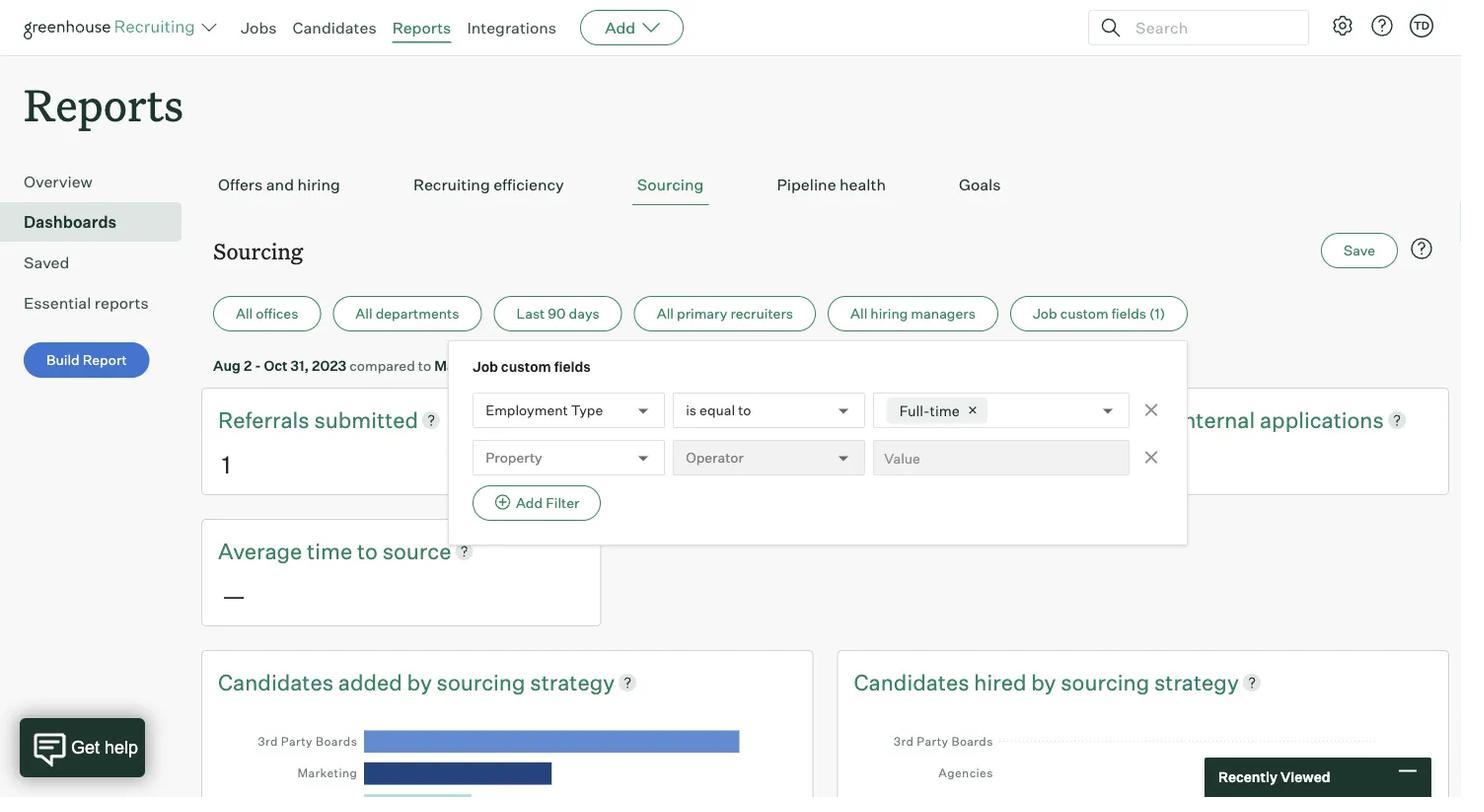 Task type: vqa. For each thing, say whether or not it's contained in the screenshot.
bottommost 23,
no



Task type: locate. For each thing, give the bounding box(es) containing it.
1 by from the left
[[407, 668, 432, 695]]

2 xychart image from the left
[[882, 716, 1405, 797]]

hired
[[974, 668, 1027, 695]]

all for all hiring managers
[[851, 305, 868, 322]]

1 horizontal spatial 2023
[[531, 357, 565, 374]]

last
[[517, 305, 545, 322]]

sourcing
[[637, 175, 704, 195], [213, 236, 303, 265]]

1 horizontal spatial custom
[[1060, 305, 1109, 322]]

time left to link
[[307, 537, 352, 564]]

sourcing
[[437, 668, 525, 695], [1061, 668, 1150, 695]]

0 vertical spatial 2
[[244, 357, 252, 374]]

fields up type
[[554, 358, 591, 376]]

0 horizontal spatial xychart image
[[246, 716, 769, 797]]

0 horizontal spatial to
[[357, 537, 378, 564]]

added link
[[749, 405, 814, 435], [338, 667, 407, 697]]

0 vertical spatial add
[[605, 18, 636, 37]]

integrations link
[[467, 18, 557, 37]]

build report
[[46, 351, 127, 369]]

time up value text field
[[930, 402, 960, 420]]

1 sourcing link from the left
[[437, 667, 530, 697]]

(1)
[[1150, 305, 1165, 322]]

strategy link
[[530, 667, 615, 697], [1154, 667, 1239, 697]]

employment type
[[486, 402, 603, 419]]

to left may in the top of the page
[[418, 357, 431, 374]]

hiring right and
[[297, 175, 340, 195]]

departments
[[376, 305, 459, 322]]

internal link
[[1178, 405, 1260, 435]]

jobs
[[241, 18, 277, 37]]

added
[[749, 406, 814, 433], [338, 668, 402, 695]]

0 horizontal spatial add
[[516, 495, 543, 512]]

1 strategy link from the left
[[530, 667, 615, 697]]

0 horizontal spatial hiring
[[297, 175, 340, 195]]

fields
[[1112, 305, 1147, 322], [554, 358, 591, 376]]

1 vertical spatial time
[[307, 537, 352, 564]]

reports left integrations
[[392, 18, 451, 37]]

2 sourcing from the left
[[1061, 668, 1150, 695]]

time for average
[[307, 537, 352, 564]]

strategy
[[530, 668, 615, 695], [1154, 668, 1239, 695]]

dashboards
[[24, 212, 117, 232]]

aug
[[213, 357, 241, 374], [487, 357, 515, 374]]

candidates for candidates
[[293, 18, 377, 37]]

all offices
[[236, 305, 298, 322]]

2 left "oct"
[[244, 357, 252, 374]]

0 horizontal spatial aug
[[213, 357, 241, 374]]

by for hired
[[1031, 668, 1056, 695]]

all left offices
[[236, 305, 253, 322]]

1 horizontal spatial time
[[930, 402, 960, 420]]

configure image
[[1331, 14, 1355, 37]]

recently viewed
[[1219, 769, 1331, 786]]

2023 right 31,
[[312, 357, 347, 374]]

1 all from the left
[[236, 305, 253, 322]]

internal
[[1178, 406, 1255, 433]]

1 horizontal spatial reports
[[392, 18, 451, 37]]

1 horizontal spatial hiring
[[871, 305, 908, 322]]

tab list containing offers and hiring
[[213, 165, 1438, 205]]

0 vertical spatial hiring
[[297, 175, 340, 195]]

1 horizontal spatial by link
[[1031, 667, 1061, 697]]

1 horizontal spatial aug
[[487, 357, 515, 374]]

2 horizontal spatial to
[[738, 402, 751, 419]]

0 horizontal spatial by link
[[407, 667, 437, 697]]

all primary recruiters button
[[634, 296, 816, 332]]

add filter button
[[473, 486, 601, 521]]

1 horizontal spatial xychart image
[[882, 716, 1405, 797]]

candidates link for candidates hired by sourcing
[[854, 667, 974, 697]]

1 horizontal spatial job
[[1033, 305, 1057, 322]]

reports
[[392, 18, 451, 37], [24, 75, 184, 133]]

2 by link from the left
[[1031, 667, 1061, 697]]

1 horizontal spatial sourcing
[[637, 175, 704, 195]]

add inside button
[[516, 495, 543, 512]]

average time to
[[218, 537, 382, 564]]

1 horizontal spatial sourcing link
[[1061, 667, 1154, 697]]

all hiring managers button
[[828, 296, 998, 332]]

candidates left hired
[[854, 668, 969, 695]]

0 vertical spatial sourcing
[[637, 175, 704, 195]]

1 horizontal spatial by
[[1031, 668, 1056, 695]]

all for all departments
[[356, 305, 373, 322]]

by link
[[407, 667, 437, 697], [1031, 667, 1061, 697]]

add for add
[[605, 18, 636, 37]]

1 vertical spatial 2
[[1070, 449, 1083, 479]]

by link for added
[[407, 667, 437, 697]]

candidates hired by sourcing
[[854, 668, 1154, 695]]

1 vertical spatial added link
[[338, 667, 407, 697]]

reports down 'greenhouse recruiting' image
[[24, 75, 184, 133]]

candidates
[[293, 18, 377, 37], [218, 668, 334, 695], [854, 668, 969, 695]]

time for full-
[[930, 402, 960, 420]]

aug left "oct"
[[213, 357, 241, 374]]

aug 2 - oct 31, 2023 compared to may 4 - aug 1, 2023
[[213, 357, 565, 374]]

Value text field
[[873, 440, 1130, 476]]

aug left 1,
[[487, 357, 515, 374]]

0 horizontal spatial job
[[473, 358, 498, 376]]

- right the 4
[[478, 357, 484, 374]]

jobs link
[[241, 18, 277, 37]]

tab list
[[213, 165, 1438, 205]]

build report button
[[24, 343, 150, 378]]

custom
[[1060, 305, 1109, 322], [501, 358, 551, 376]]

candidates for candidates added by sourcing
[[218, 668, 334, 695]]

fields for job custom fields (1)
[[1112, 305, 1147, 322]]

2 vertical spatial to
[[357, 537, 378, 564]]

3 all from the left
[[657, 305, 674, 322]]

0 horizontal spatial added link
[[338, 667, 407, 697]]

1 vertical spatial fields
[[554, 358, 591, 376]]

1 vertical spatial reports
[[24, 75, 184, 133]]

4 all from the left
[[851, 305, 868, 322]]

strategy link for candidates added by sourcing
[[530, 667, 615, 697]]

of
[[1153, 406, 1173, 433]]

0 vertical spatial added
[[749, 406, 814, 433]]

sourcing for candidates added by sourcing
[[437, 668, 525, 695]]

1 horizontal spatial to
[[418, 357, 431, 374]]

2 all from the left
[[356, 305, 373, 322]]

0 horizontal spatial strategy link
[[530, 667, 615, 697]]

2 down number
[[1070, 449, 1083, 479]]

0 horizontal spatial added
[[338, 668, 402, 695]]

candidates right the jobs link
[[293, 18, 377, 37]]

1 by link from the left
[[407, 667, 437, 697]]

greenhouse recruiting image
[[24, 16, 201, 39]]

sourcing for candidates hired by sourcing
[[1061, 668, 1150, 695]]

time
[[930, 402, 960, 420], [307, 537, 352, 564]]

hiring left managers
[[871, 305, 908, 322]]

1,
[[518, 357, 528, 374]]

0 horizontal spatial reports
[[24, 75, 184, 133]]

custom left (1)
[[1060, 305, 1109, 322]]

custom for job custom fields
[[501, 358, 551, 376]]

0 horizontal spatial sourcing link
[[437, 667, 530, 697]]

0 horizontal spatial sourcing
[[213, 236, 303, 265]]

by
[[407, 668, 432, 695], [1031, 668, 1056, 695]]

and
[[266, 175, 294, 195]]

sourcing inside button
[[637, 175, 704, 195]]

1 horizontal spatial strategy
[[1154, 668, 1239, 695]]

all left departments
[[356, 305, 373, 322]]

1 vertical spatial custom
[[501, 358, 551, 376]]

save
[[1344, 242, 1375, 259]]

1 horizontal spatial strategy link
[[1154, 667, 1239, 697]]

to
[[418, 357, 431, 374], [738, 402, 751, 419], [357, 537, 378, 564]]

fields for job custom fields
[[554, 358, 591, 376]]

all
[[236, 305, 253, 322], [356, 305, 373, 322], [657, 305, 674, 322], [851, 305, 868, 322]]

1 horizontal spatial added
[[749, 406, 814, 433]]

primary
[[677, 305, 728, 322]]

1 vertical spatial added
[[338, 668, 402, 695]]

1 vertical spatial sourcing
[[213, 236, 303, 265]]

1 sourcing from the left
[[437, 668, 525, 695]]

1 horizontal spatial sourcing
[[1061, 668, 1150, 695]]

4
[[466, 357, 475, 374]]

candidates down "—"
[[218, 668, 334, 695]]

sourcing button
[[632, 165, 709, 205]]

essential reports
[[24, 293, 149, 313]]

0 horizontal spatial custom
[[501, 358, 551, 376]]

-
[[255, 357, 261, 374], [478, 357, 484, 374]]

all hiring managers
[[851, 305, 976, 322]]

efficiency
[[494, 175, 564, 195]]

0 horizontal spatial strategy
[[530, 668, 615, 695]]

recruiters
[[731, 305, 793, 322]]

by for added
[[407, 668, 432, 695]]

custom inside "button"
[[1060, 305, 1109, 322]]

sourcing link
[[437, 667, 530, 697], [1061, 667, 1154, 697]]

add inside popup button
[[605, 18, 636, 37]]

0 vertical spatial custom
[[1060, 305, 1109, 322]]

2 strategy link from the left
[[1154, 667, 1239, 697]]

add filter
[[516, 495, 580, 512]]

0 horizontal spatial 2
[[244, 357, 252, 374]]

all left primary
[[657, 305, 674, 322]]

to right equal
[[738, 402, 751, 419]]

custom up employment
[[501, 358, 551, 376]]

0 vertical spatial job
[[1033, 305, 1057, 322]]

0 horizontal spatial -
[[255, 357, 261, 374]]

0 vertical spatial time
[[930, 402, 960, 420]]

1 horizontal spatial fields
[[1112, 305, 1147, 322]]

xychart image
[[246, 716, 769, 797], [882, 716, 1405, 797]]

1 vertical spatial job
[[473, 358, 498, 376]]

0 vertical spatial added link
[[749, 405, 814, 435]]

fields inside "button"
[[1112, 305, 1147, 322]]

2 sourcing link from the left
[[1061, 667, 1154, 697]]

1 horizontal spatial add
[[605, 18, 636, 37]]

0 vertical spatial fields
[[1112, 305, 1147, 322]]

dashboards link
[[24, 210, 174, 234]]

report
[[83, 351, 127, 369]]

fields left (1)
[[1112, 305, 1147, 322]]

- left "oct"
[[255, 357, 261, 374]]

job
[[1033, 305, 1057, 322], [473, 358, 498, 376]]

to for is equal to
[[738, 402, 751, 419]]

all left managers
[[851, 305, 868, 322]]

pipeline health button
[[772, 165, 891, 205]]

1 xychart image from the left
[[246, 716, 769, 797]]

1 strategy from the left
[[530, 668, 615, 695]]

1 vertical spatial add
[[516, 495, 543, 512]]

essential
[[24, 293, 91, 313]]

0 horizontal spatial by
[[407, 668, 432, 695]]

0 horizontal spatial 2023
[[312, 357, 347, 374]]

to left the "source"
[[357, 537, 378, 564]]

90
[[548, 305, 566, 322]]

2023 right 1,
[[531, 357, 565, 374]]

candidates for candidates hired by sourcing
[[854, 668, 969, 695]]

0 horizontal spatial fields
[[554, 358, 591, 376]]

2 strategy from the left
[[1154, 668, 1239, 695]]

job inside the "job custom fields (1)" "button"
[[1033, 305, 1057, 322]]

2023
[[312, 357, 347, 374], [531, 357, 565, 374]]

1 - from the left
[[255, 357, 261, 374]]

1 horizontal spatial -
[[478, 357, 484, 374]]

0 horizontal spatial sourcing
[[437, 668, 525, 695]]

saved
[[24, 253, 69, 273]]

0 horizontal spatial time
[[307, 537, 352, 564]]

1 vertical spatial to
[[738, 402, 751, 419]]

add button
[[580, 10, 684, 45]]

custom for job custom fields (1)
[[1060, 305, 1109, 322]]

1 aug from the left
[[213, 357, 241, 374]]

offices
[[256, 305, 298, 322]]

2 by from the left
[[1031, 668, 1056, 695]]

xychart image for candidates hired by sourcing
[[882, 716, 1405, 797]]



Task type: describe. For each thing, give the bounding box(es) containing it.
applications link
[[1260, 405, 1384, 435]]

property
[[486, 449, 542, 466]]

average
[[218, 537, 302, 564]]

offers and hiring button
[[213, 165, 345, 205]]

recruiting efficiency
[[413, 175, 564, 195]]

type
[[571, 402, 603, 419]]

referrals link
[[218, 405, 314, 435]]

recruiting efficiency button
[[408, 165, 569, 205]]

td
[[1414, 19, 1430, 32]]

filter
[[546, 495, 580, 512]]

offers
[[218, 175, 263, 195]]

all departments
[[356, 305, 459, 322]]

all primary recruiters
[[657, 305, 793, 322]]

employment
[[486, 402, 568, 419]]

viewed
[[1281, 769, 1331, 786]]

equal
[[700, 402, 735, 419]]

1 horizontal spatial 2
[[1070, 449, 1083, 479]]

managers
[[911, 305, 976, 322]]

add for add filter
[[516, 495, 543, 512]]

Search text field
[[1131, 13, 1291, 42]]

overview link
[[24, 170, 174, 194]]

sourcing link for candidates added by sourcing
[[437, 667, 530, 697]]

number of internal
[[1066, 406, 1260, 433]]

—
[[222, 580, 246, 610]]

2 2023 from the left
[[531, 357, 565, 374]]

0 vertical spatial reports
[[392, 18, 451, 37]]

full-time
[[900, 402, 960, 420]]

referrals
[[218, 406, 314, 433]]

last 90 days button
[[494, 296, 622, 332]]

sourcing link for candidates hired by sourcing
[[1061, 667, 1154, 697]]

is
[[686, 402, 697, 419]]

all for all offices
[[236, 305, 253, 322]]

goals
[[959, 175, 1001, 195]]

job custom fields (1)
[[1033, 305, 1165, 322]]

job for job custom fields (1)
[[1033, 305, 1057, 322]]

job custom fields
[[473, 358, 591, 376]]

3
[[646, 449, 660, 479]]

source link
[[382, 536, 451, 566]]

to link
[[357, 536, 382, 566]]

1 vertical spatial hiring
[[871, 305, 908, 322]]

submitted link
[[314, 405, 418, 435]]

days
[[569, 305, 600, 322]]

to for average time to
[[357, 537, 378, 564]]

is equal to
[[686, 402, 751, 419]]

strategy for candidates added by sourcing
[[530, 668, 615, 695]]

time link
[[307, 536, 357, 566]]

oct
[[264, 357, 288, 374]]

offers and hiring
[[218, 175, 340, 195]]

all offices button
[[213, 296, 321, 332]]

all for all primary recruiters
[[657, 305, 674, 322]]

by link for hired
[[1031, 667, 1061, 697]]

pipeline health
[[777, 175, 886, 195]]

job custom fields (1) button
[[1010, 296, 1188, 332]]

1 horizontal spatial added link
[[749, 405, 814, 435]]

faq image
[[1410, 237, 1434, 261]]

candidates added by sourcing
[[218, 668, 530, 695]]

health
[[840, 175, 886, 195]]

td button
[[1410, 14, 1434, 37]]

hired link
[[974, 667, 1031, 697]]

recruiting
[[413, 175, 490, 195]]

last 90 days
[[517, 305, 600, 322]]

strategy for candidates hired by sourcing
[[1154, 668, 1239, 695]]

0 vertical spatial to
[[418, 357, 431, 374]]

31,
[[290, 357, 309, 374]]

xychart image for candidates added by sourcing
[[246, 716, 769, 797]]

save button
[[1321, 233, 1398, 269]]

prospects link
[[642, 405, 749, 435]]

build
[[46, 351, 80, 369]]

applications
[[1260, 406, 1384, 433]]

2 - from the left
[[478, 357, 484, 374]]

of link
[[1153, 405, 1178, 435]]

average link
[[218, 536, 307, 566]]

source
[[382, 537, 451, 564]]

overview
[[24, 172, 93, 192]]

full-
[[900, 402, 930, 420]]

integrations
[[467, 18, 557, 37]]

prospects
[[642, 406, 749, 433]]

job for job custom fields
[[473, 358, 498, 376]]

strategy link for candidates hired by sourcing
[[1154, 667, 1239, 697]]

1 2023 from the left
[[312, 357, 347, 374]]

goals button
[[954, 165, 1006, 205]]

1
[[222, 449, 231, 479]]

compared
[[350, 357, 415, 374]]

2 aug from the left
[[487, 357, 515, 374]]

number link
[[1066, 405, 1153, 435]]

candidates link for candidates added by sourcing
[[218, 667, 338, 697]]

pipeline
[[777, 175, 836, 195]]

submitted
[[314, 406, 418, 433]]

reports
[[95, 293, 149, 313]]

number
[[1066, 406, 1149, 433]]

saved link
[[24, 251, 174, 275]]

recently
[[1219, 769, 1278, 786]]

all departments button
[[333, 296, 482, 332]]

may
[[434, 357, 463, 374]]



